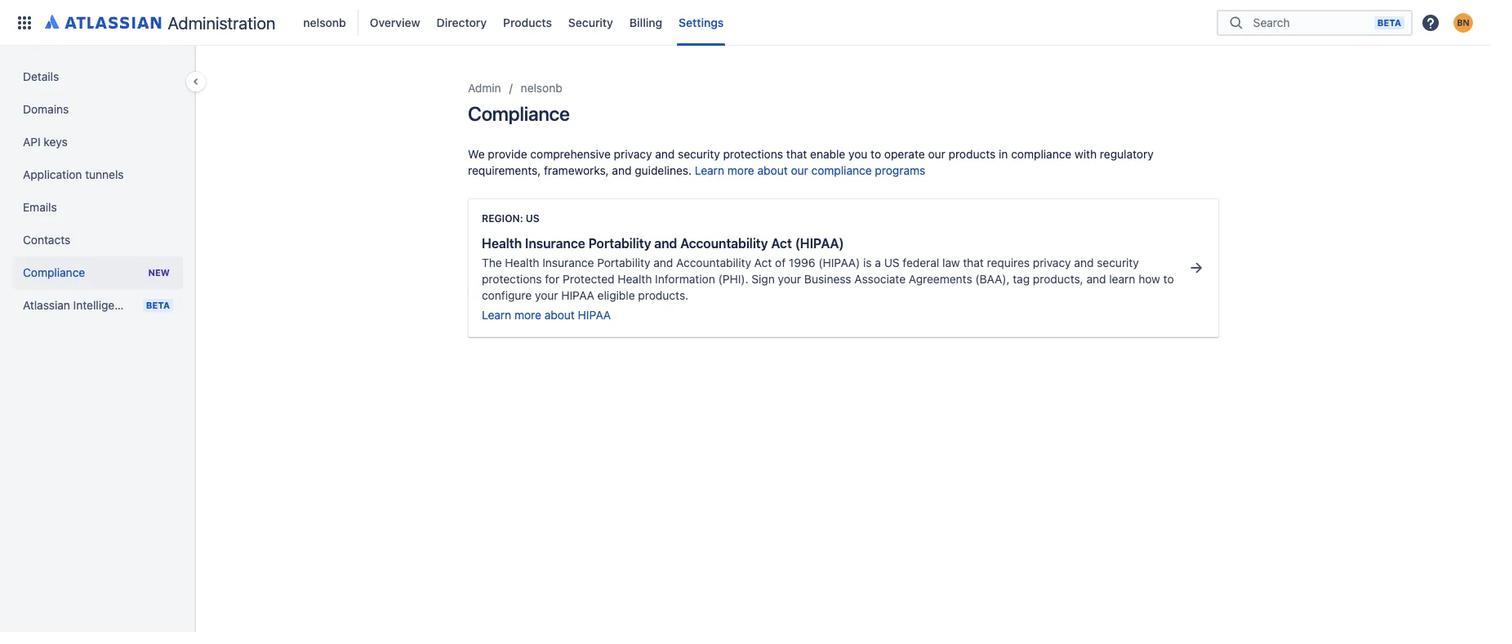Task type: locate. For each thing, give the bounding box(es) containing it.
nelsonb inside global navigation element
[[303, 15, 346, 29]]

your down for
[[535, 288, 558, 302]]

nelsonb left the overview
[[303, 15, 346, 29]]

your
[[778, 272, 801, 286], [535, 288, 558, 302]]

programs
[[875, 163, 926, 177]]

1 vertical spatial accountability
[[677, 256, 751, 270]]

compliance up provide
[[468, 102, 570, 125]]

tag
[[1013, 272, 1030, 286]]

that up 'learn more about our compliance programs' link at top
[[787, 147, 807, 161]]

1 vertical spatial security
[[1097, 256, 1139, 270]]

learn right guidelines.
[[695, 163, 725, 177]]

1 horizontal spatial your
[[778, 272, 801, 286]]

application tunnels link
[[13, 158, 183, 191]]

compliance
[[468, 102, 570, 125], [23, 265, 85, 279]]

(phi).
[[719, 272, 749, 286]]

1 horizontal spatial us
[[884, 256, 900, 270]]

0 horizontal spatial more
[[515, 308, 542, 322]]

that right law
[[963, 256, 984, 270]]

1 vertical spatial act
[[755, 256, 772, 270]]

0 horizontal spatial your
[[535, 288, 558, 302]]

more right guidelines.
[[728, 163, 755, 177]]

atlassian image
[[45, 11, 161, 31], [45, 11, 161, 31]]

0 vertical spatial your
[[778, 272, 801, 286]]

learn
[[695, 163, 725, 177], [482, 308, 512, 322]]

that
[[787, 147, 807, 161], [963, 256, 984, 270]]

1 vertical spatial that
[[963, 256, 984, 270]]

nelsonb
[[303, 15, 346, 29], [521, 81, 563, 95]]

products link
[[498, 9, 557, 36]]

security link
[[564, 9, 618, 36]]

portability
[[589, 236, 651, 251], [597, 256, 651, 270]]

application
[[23, 167, 82, 181]]

new
[[148, 267, 170, 278]]

0 vertical spatial privacy
[[614, 147, 652, 161]]

1 horizontal spatial privacy
[[1033, 256, 1071, 270]]

0 vertical spatial our
[[928, 147, 946, 161]]

1 horizontal spatial about
[[758, 163, 788, 177]]

we provide comprehensive privacy and security protections that enable you to operate our products in compliance with regulatory requirements, frameworks, and guidelines.
[[468, 147, 1154, 177]]

portability up "eligible"
[[597, 256, 651, 270]]

about inside health insurance portability and accountability act (hipaa) the health insurance portability and accountability act of 1996 (hipaa) is a us federal law that requires privacy and security protections for protected health information (phi). sign your business associate agreements (baa), tag products, and learn how to configure your hipaa eligible products. learn more about hipaa
[[545, 308, 575, 322]]

1 horizontal spatial security
[[1097, 256, 1139, 270]]

0 horizontal spatial compliance
[[23, 265, 85, 279]]

0 vertical spatial that
[[787, 147, 807, 161]]

1 vertical spatial insurance
[[543, 256, 594, 270]]

settings
[[679, 15, 724, 29]]

1 horizontal spatial nelsonb link
[[521, 78, 563, 98]]

1 vertical spatial nelsonb
[[521, 81, 563, 95]]

0 vertical spatial nelsonb
[[303, 15, 346, 29]]

hipaa
[[562, 288, 595, 302], [578, 308, 611, 322]]

to inside health insurance portability and accountability act (hipaa) the health insurance portability and accountability act of 1996 (hipaa) is a us federal law that requires privacy and security protections for protected health information (phi). sign your business associate agreements (baa), tag products, and learn how to configure your hipaa eligible products. learn more about hipaa
[[1164, 272, 1174, 286]]

compliance down contacts
[[23, 265, 85, 279]]

beta
[[146, 300, 170, 310]]

0 horizontal spatial to
[[871, 147, 882, 161]]

hipaa down the protected
[[562, 288, 595, 302]]

enable
[[810, 147, 846, 161]]

0 vertical spatial compliance
[[468, 102, 570, 125]]

in
[[999, 147, 1008, 161]]

to right how on the right of the page
[[1164, 272, 1174, 286]]

1 vertical spatial health
[[505, 256, 540, 270]]

1 horizontal spatial to
[[1164, 272, 1174, 286]]

compliance right in
[[1012, 147, 1072, 161]]

0 vertical spatial health
[[482, 236, 522, 251]]

0 vertical spatial hipaa
[[562, 288, 595, 302]]

0 horizontal spatial nelsonb
[[303, 15, 346, 29]]

security
[[678, 147, 720, 161], [1097, 256, 1139, 270]]

comprehensive
[[530, 147, 611, 161]]

api
[[23, 135, 41, 149]]

hipaa down "eligible"
[[578, 308, 611, 322]]

1 horizontal spatial compliance
[[468, 102, 570, 125]]

(baa),
[[976, 272, 1010, 286]]

(hipaa) up business
[[819, 256, 860, 270]]

billing link
[[625, 9, 668, 36]]

0 horizontal spatial learn
[[482, 308, 512, 322]]

nelsonb link right 'admin' link
[[521, 78, 563, 98]]

1 horizontal spatial more
[[728, 163, 755, 177]]

for
[[545, 272, 560, 286]]

api keys link
[[13, 126, 183, 158]]

0 vertical spatial learn
[[695, 163, 725, 177]]

business
[[805, 272, 852, 286]]

protected
[[563, 272, 615, 286]]

1 vertical spatial privacy
[[1033, 256, 1071, 270]]

and
[[655, 147, 675, 161], [612, 163, 632, 177], [655, 236, 677, 251], [654, 256, 673, 270], [1075, 256, 1094, 270], [1087, 272, 1107, 286]]

security up guidelines.
[[678, 147, 720, 161]]

learn more about our compliance programs link
[[695, 163, 926, 177]]

health up the
[[482, 236, 522, 251]]

privacy
[[614, 147, 652, 161], [1033, 256, 1071, 270]]

1 vertical spatial us
[[884, 256, 900, 270]]

(hipaa) up 1996
[[795, 236, 844, 251]]

provide
[[488, 147, 527, 161]]

that inside we provide comprehensive privacy and security protections that enable you to operate our products in compliance with regulatory requirements, frameworks, and guidelines.
[[787, 147, 807, 161]]

0 vertical spatial security
[[678, 147, 720, 161]]

protections up learn more about our compliance programs
[[723, 147, 783, 161]]

help icon image
[[1421, 13, 1441, 32]]

to
[[871, 147, 882, 161], [1164, 272, 1174, 286]]

api keys
[[23, 135, 68, 149]]

your down of
[[778, 272, 801, 286]]

act up of
[[771, 236, 792, 251]]

privacy up guidelines.
[[614, 147, 652, 161]]

security inside we provide comprehensive privacy and security protections that enable you to operate our products in compliance with regulatory requirements, frameworks, and guidelines.
[[678, 147, 720, 161]]

0 horizontal spatial security
[[678, 147, 720, 161]]

learn more about hipaa link
[[482, 308, 611, 322]]

search icon image
[[1227, 14, 1247, 31]]

0 vertical spatial (hipaa)
[[795, 236, 844, 251]]

overview
[[370, 15, 420, 29]]

that inside health insurance portability and accountability act (hipaa) the health insurance portability and accountability act of 1996 (hipaa) is a us federal law that requires privacy and security protections for protected health information (phi). sign your business associate agreements (baa), tag products, and learn how to configure your hipaa eligible products. learn more about hipaa
[[963, 256, 984, 270]]

1 horizontal spatial protections
[[723, 147, 783, 161]]

privacy up the products, on the right top of the page
[[1033, 256, 1071, 270]]

us right a
[[884, 256, 900, 270]]

1 horizontal spatial nelsonb
[[521, 81, 563, 95]]

nelsonb link
[[298, 9, 351, 36], [521, 78, 563, 98]]

privacy inside health insurance portability and accountability act (hipaa) the health insurance portability and accountability act of 1996 (hipaa) is a us federal law that requires privacy and security protections for protected health information (phi). sign your business associate agreements (baa), tag products, and learn how to configure your hipaa eligible products. learn more about hipaa
[[1033, 256, 1071, 270]]

1 vertical spatial learn
[[482, 308, 512, 322]]

of
[[775, 256, 786, 270]]

1 horizontal spatial that
[[963, 256, 984, 270]]

us inside health insurance portability and accountability act (hipaa) the health insurance portability and accountability act of 1996 (hipaa) is a us federal law that requires privacy and security protections for protected health information (phi). sign your business associate agreements (baa), tag products, and learn how to configure your hipaa eligible products. learn more about hipaa
[[884, 256, 900, 270]]

1 horizontal spatial compliance
[[1012, 147, 1072, 161]]

protections up configure
[[482, 272, 542, 286]]

administration banner
[[0, 0, 1492, 46]]

protections inside health insurance portability and accountability act (hipaa) the health insurance portability and accountability act of 1996 (hipaa) is a us federal law that requires privacy and security protections for protected health information (phi). sign your business associate agreements (baa), tag products, and learn how to configure your hipaa eligible products. learn more about hipaa
[[482, 272, 542, 286]]

1 vertical spatial protections
[[482, 272, 542, 286]]

the
[[482, 256, 502, 270]]

our
[[928, 147, 946, 161], [791, 163, 809, 177]]

0 vertical spatial compliance
[[1012, 147, 1072, 161]]

we
[[468, 147, 485, 161]]

to right you
[[871, 147, 882, 161]]

federal
[[903, 256, 940, 270]]

compliance inside we provide comprehensive privacy and security protections that enable you to operate our products in compliance with regulatory requirements, frameworks, and guidelines.
[[1012, 147, 1072, 161]]

learn down configure
[[482, 308, 512, 322]]

1 vertical spatial about
[[545, 308, 575, 322]]

0 horizontal spatial nelsonb link
[[298, 9, 351, 36]]

more
[[728, 163, 755, 177], [515, 308, 542, 322]]

1 vertical spatial compliance
[[23, 265, 85, 279]]

1 vertical spatial portability
[[597, 256, 651, 270]]

accountability
[[681, 236, 768, 251], [677, 256, 751, 270]]

is
[[864, 256, 872, 270]]

nelsonb right "admin"
[[521, 81, 563, 95]]

about
[[758, 163, 788, 177], [545, 308, 575, 322]]

configure
[[482, 288, 532, 302]]

admin
[[468, 81, 501, 95]]

act up sign
[[755, 256, 772, 270]]

sign
[[752, 272, 775, 286]]

1 horizontal spatial our
[[928, 147, 946, 161]]

us
[[526, 212, 540, 225], [884, 256, 900, 270]]

administration
[[168, 13, 276, 32]]

beta
[[1378, 17, 1402, 27]]

0 vertical spatial protections
[[723, 147, 783, 161]]

0 vertical spatial to
[[871, 147, 882, 161]]

0 horizontal spatial that
[[787, 147, 807, 161]]

0 vertical spatial nelsonb link
[[298, 9, 351, 36]]

0 vertical spatial us
[[526, 212, 540, 225]]

(hipaa)
[[795, 236, 844, 251], [819, 256, 860, 270]]

0 horizontal spatial about
[[545, 308, 575, 322]]

1 vertical spatial more
[[515, 308, 542, 322]]

operate
[[885, 147, 925, 161]]

1 vertical spatial to
[[1164, 272, 1174, 286]]

act
[[771, 236, 792, 251], [755, 256, 772, 270]]

health insurance portability and accountability act (hipaa) the health insurance portability and accountability act of 1996 (hipaa) is a us federal law that requires privacy and security protections for protected health information (phi). sign your business associate agreements (baa), tag products, and learn how to configure your hipaa eligible products. learn more about hipaa
[[482, 236, 1174, 322]]

insurance
[[525, 236, 585, 251], [543, 256, 594, 270]]

0 vertical spatial accountability
[[681, 236, 768, 251]]

protections
[[723, 147, 783, 161], [482, 272, 542, 286]]

health
[[482, 236, 522, 251], [505, 256, 540, 270], [618, 272, 652, 286]]

compliance down enable
[[812, 163, 872, 177]]

appswitcher icon image
[[15, 13, 34, 32]]

security up learn
[[1097, 256, 1139, 270]]

nelsonb link left overview link
[[298, 9, 351, 36]]

more down configure
[[515, 308, 542, 322]]

0 horizontal spatial protections
[[482, 272, 542, 286]]

1 vertical spatial our
[[791, 163, 809, 177]]

0 vertical spatial more
[[728, 163, 755, 177]]

with
[[1075, 147, 1097, 161]]

portability up the protected
[[589, 236, 651, 251]]

health up "eligible"
[[618, 272, 652, 286]]

law
[[943, 256, 960, 270]]

0 horizontal spatial privacy
[[614, 147, 652, 161]]

contacts
[[23, 233, 71, 247]]

0 horizontal spatial compliance
[[812, 163, 872, 177]]

us right region:
[[526, 212, 540, 225]]

health right the
[[505, 256, 540, 270]]



Task type: describe. For each thing, give the bounding box(es) containing it.
products
[[949, 147, 996, 161]]

intelligence
[[73, 298, 134, 312]]

atlassian
[[23, 298, 70, 312]]

region:
[[482, 212, 523, 225]]

settings link
[[674, 9, 729, 36]]

application tunnels
[[23, 167, 124, 181]]

0 vertical spatial about
[[758, 163, 788, 177]]

a
[[875, 256, 881, 270]]

nelsonb for nelsonb link to the left
[[303, 15, 346, 29]]

to inside we provide comprehensive privacy and security protections that enable you to operate our products in compliance with regulatory requirements, frameworks, and guidelines.
[[871, 147, 882, 161]]

products
[[503, 15, 552, 29]]

more inside health insurance portability and accountability act (hipaa) the health insurance portability and accountability act of 1996 (hipaa) is a us federal law that requires privacy and security protections for protected health information (phi). sign your business associate agreements (baa), tag products, and learn how to configure your hipaa eligible products. learn more about hipaa
[[515, 308, 542, 322]]

0 vertical spatial act
[[771, 236, 792, 251]]

products.
[[638, 288, 689, 302]]

2 vertical spatial health
[[618, 272, 652, 286]]

security inside health insurance portability and accountability act (hipaa) the health insurance portability and accountability act of 1996 (hipaa) is a us federal law that requires privacy and security protections for protected health information (phi). sign your business associate agreements (baa), tag products, and learn how to configure your hipaa eligible products. learn more about hipaa
[[1097, 256, 1139, 270]]

1 horizontal spatial learn
[[695, 163, 725, 177]]

products,
[[1033, 272, 1084, 286]]

learn inside health insurance portability and accountability act (hipaa) the health insurance portability and accountability act of 1996 (hipaa) is a us federal law that requires privacy and security protections for protected health information (phi). sign your business associate agreements (baa), tag products, and learn how to configure your hipaa eligible products. learn more about hipaa
[[482, 308, 512, 322]]

security
[[569, 15, 613, 29]]

agreements
[[909, 272, 973, 286]]

1 vertical spatial your
[[535, 288, 558, 302]]

details link
[[13, 60, 183, 93]]

global navigation element
[[10, 0, 1217, 45]]

administration link
[[39, 9, 282, 36]]

learn more about our compliance programs
[[695, 163, 926, 177]]

1 vertical spatial (hipaa)
[[819, 256, 860, 270]]

account image
[[1454, 13, 1474, 32]]

associate
[[855, 272, 906, 286]]

protections inside we provide comprehensive privacy and security protections that enable you to operate our products in compliance with regulatory requirements, frameworks, and guidelines.
[[723, 147, 783, 161]]

directory
[[437, 15, 487, 29]]

regulatory
[[1100, 147, 1154, 161]]

you
[[849, 147, 868, 161]]

1 vertical spatial nelsonb link
[[521, 78, 563, 98]]

0 horizontal spatial our
[[791, 163, 809, 177]]

admin link
[[468, 78, 501, 98]]

0 horizontal spatial us
[[526, 212, 540, 225]]

1 vertical spatial compliance
[[812, 163, 872, 177]]

0 vertical spatial insurance
[[525, 236, 585, 251]]

domains link
[[13, 93, 183, 126]]

contacts link
[[13, 224, 183, 257]]

tunnels
[[85, 167, 124, 181]]

eligible
[[598, 288, 635, 302]]

guidelines.
[[635, 163, 692, 177]]

1996
[[789, 256, 816, 270]]

requirements,
[[468, 163, 541, 177]]

region: us
[[482, 212, 540, 225]]

emails link
[[13, 191, 183, 224]]

directory link
[[432, 9, 492, 36]]

1 vertical spatial hipaa
[[578, 308, 611, 322]]

emails
[[23, 200, 57, 214]]

requires
[[987, 256, 1030, 270]]

Search field
[[1249, 8, 1375, 37]]

our inside we provide comprehensive privacy and security protections that enable you to operate our products in compliance with regulatory requirements, frameworks, and guidelines.
[[928, 147, 946, 161]]

nelsonb for nelsonb link to the bottom
[[521, 81, 563, 95]]

overview link
[[365, 9, 425, 36]]

learn
[[1110, 272, 1136, 286]]

details
[[23, 69, 59, 83]]

atlassian intelligence
[[23, 298, 134, 312]]

privacy inside we provide comprehensive privacy and security protections that enable you to operate our products in compliance with regulatory requirements, frameworks, and guidelines.
[[614, 147, 652, 161]]

keys
[[44, 135, 68, 149]]

how
[[1139, 272, 1161, 286]]

information
[[655, 272, 715, 286]]

frameworks,
[[544, 163, 609, 177]]

billing
[[630, 15, 663, 29]]

domains
[[23, 102, 69, 116]]

0 vertical spatial portability
[[589, 236, 651, 251]]



Task type: vqa. For each thing, say whether or not it's contained in the screenshot.
organization in We Recommend That You Delete This Organization Only If You No Longer Need It. Make Sure You'Ve Backed Up Any Data That You Would Like To Keep.
no



